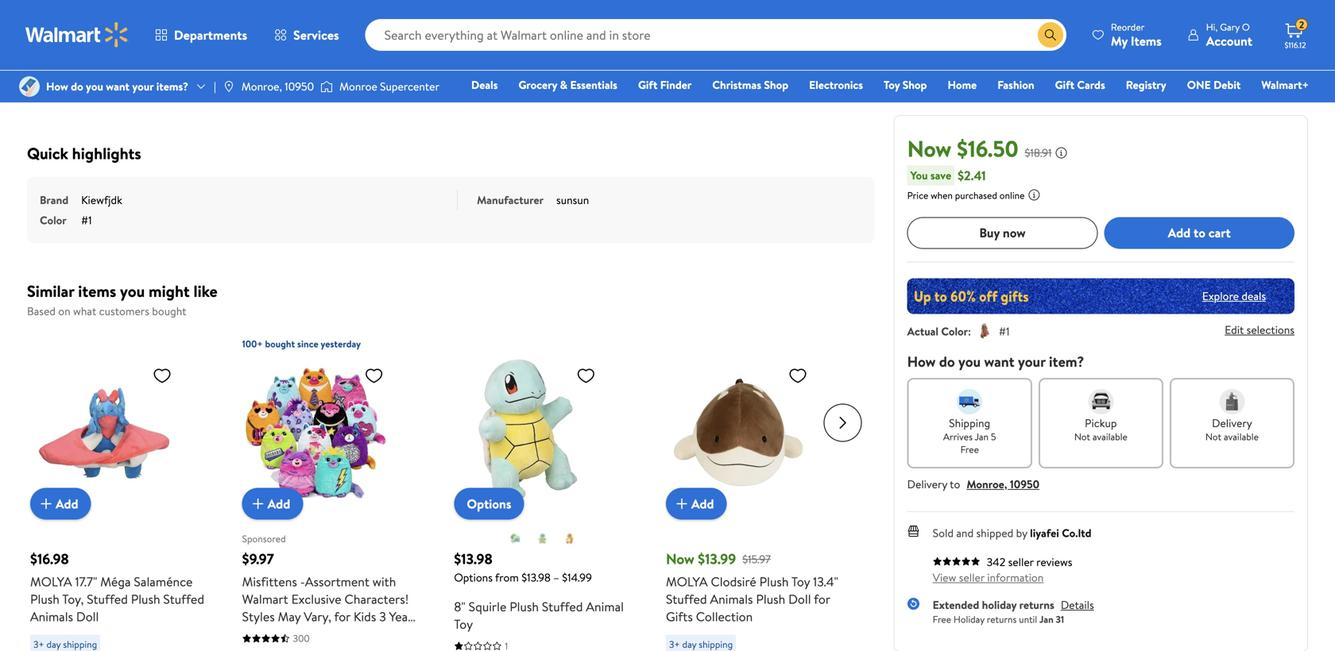 Task type: vqa. For each thing, say whether or not it's contained in the screenshot.
vaccine. to the middle
no



Task type: locate. For each thing, give the bounding box(es) containing it.
0 horizontal spatial toy
[[454, 616, 473, 634]]

now inside the now $13.99 $15.97 molya clodsiré plush toy 13.4" stuffed animals plush doll for gifts collection
[[666, 550, 695, 570]]

0 horizontal spatial to
[[950, 477, 961, 492]]

color for kiewfjdk color
[[40, 213, 67, 228]]

toy shop link
[[877, 76, 934, 93]]

similar
[[27, 280, 74, 302]]

8"
[[454, 599, 466, 616]]

animals inside $16.98 molya 17.7" méga salaménce plush toy, stuffed plush stuffed animals doll
[[30, 609, 73, 626]]

how do you want your items?
[[46, 79, 188, 94]]

1 horizontal spatial you
[[120, 280, 145, 302]]

100+ bought since yesterday
[[242, 337, 361, 351]]

1 vertical spatial delivery
[[908, 477, 948, 492]]

color for actual color :
[[942, 324, 968, 339]]

0 vertical spatial how
[[46, 79, 68, 94]]

17.7"
[[75, 574, 97, 591]]

0 vertical spatial toy
[[884, 77, 900, 93]]

stuffed inside the now $13.99 $15.97 molya clodsiré plush toy 13.4" stuffed animals plush doll for gifts collection
[[666, 591, 707, 609]]

2 vertical spatial toy
[[454, 616, 473, 634]]

seller down 4.807 stars out of 5, based on 342 seller reviews "element"
[[959, 570, 985, 586]]

delivery not available
[[1206, 416, 1259, 444]]

1 vertical spatial free
[[933, 613, 952, 627]]

deals
[[1242, 289, 1266, 304]]

0 vertical spatial 10950
[[285, 79, 314, 94]]

 image
[[320, 79, 333, 95]]

online
[[1000, 189, 1025, 202]]

options
[[467, 496, 512, 513], [454, 570, 493, 586]]

add for misfittens -assortment with walmart exclusive characters! styles may vary, for kids 3 years and up image
[[268, 496, 290, 513]]

molya clodsiré plush toy 13.4" stuffed animals plush doll for gifts collection image
[[666, 360, 814, 508]]

1 shop from the left
[[764, 77, 789, 93]]

options up 8"
[[454, 570, 493, 586]]

1 vertical spatial and
[[242, 626, 262, 644]]

1 horizontal spatial for
[[814, 591, 830, 609]]

$13.98 left –
[[522, 570, 551, 586]]

items
[[1131, 32, 1162, 50]]

1 horizontal spatial to
[[1194, 224, 1206, 242]]

1 not from the left
[[1075, 430, 1091, 444]]

#1 up how do you want your item?
[[999, 324, 1010, 339]]

gift inside "link"
[[638, 77, 658, 93]]

product group containing $13.98
[[454, 328, 631, 652]]

to for add
[[1194, 224, 1206, 242]]

1 horizontal spatial free
[[961, 443, 979, 457]]

0 horizontal spatial shop
[[764, 77, 789, 93]]

registry
[[1126, 77, 1167, 93]]

1 vertical spatial want
[[985, 352, 1015, 372]]

1 vertical spatial color
[[942, 324, 968, 339]]

now
[[1003, 224, 1026, 242]]

$9.97
[[242, 550, 274, 570]]

free inside extended holiday returns details free holiday returns until jan 31
[[933, 613, 952, 627]]

want for item?
[[985, 352, 1015, 372]]

gift finder link
[[631, 76, 699, 93]]

2 molya from the left
[[666, 574, 708, 591]]

10950 down services dropdown button
[[285, 79, 314, 94]]

you inside similar items you might like based on what customers bought
[[120, 280, 145, 302]]

plush inside 8" squirle plush stuffed animal toy
[[510, 599, 539, 616]]

-
[[300, 574, 305, 591]]

explore deals
[[1203, 289, 1266, 304]]

grocery
[[519, 77, 557, 93]]

0 vertical spatial want
[[106, 79, 130, 94]]

1 horizontal spatial monroe,
[[967, 477, 1008, 492]]

1 horizontal spatial  image
[[222, 80, 235, 93]]

for inside the now $13.99 $15.97 molya clodsiré plush toy 13.4" stuffed animals plush doll for gifts collection
[[814, 591, 830, 609]]

want
[[106, 79, 130, 94], [985, 352, 1015, 372]]

doll inside $16.98 molya 17.7" méga salaménce plush toy, stuffed plush stuffed animals doll
[[76, 609, 99, 626]]

–
[[554, 570, 560, 586]]

do down walmart image
[[71, 79, 83, 94]]

0 vertical spatial to
[[1194, 224, 1206, 242]]

buy now
[[980, 224, 1026, 242]]

1 horizontal spatial #1
[[999, 324, 1010, 339]]

available inside pickup not available
[[1093, 430, 1128, 444]]

0 vertical spatial #1
[[81, 213, 92, 228]]

molya down $16.98
[[30, 574, 72, 591]]

1 horizontal spatial add to cart image
[[673, 495, 692, 514]]

1 vertical spatial options
[[454, 570, 493, 586]]

1 vertical spatial toy
[[792, 574, 810, 591]]

add up sponsored
[[268, 496, 290, 513]]

to
[[1194, 224, 1206, 242], [950, 477, 961, 492]]

$14.99
[[562, 570, 592, 586]]

doll left the 13.4"
[[789, 591, 811, 609]]

want left items?
[[106, 79, 130, 94]]

how down walmart image
[[46, 79, 68, 94]]

departments button
[[142, 16, 261, 54]]

based
[[27, 304, 56, 319]]

stuffed right toy,
[[87, 591, 128, 609]]

returns left 31
[[1020, 598, 1055, 613]]

1 horizontal spatial 10950
[[1010, 477, 1040, 492]]

 image up 'quick'
[[19, 76, 40, 97]]

0 horizontal spatial add button
[[30, 489, 91, 520]]

add button up the $13.99
[[666, 489, 727, 520]]

you down walmart image
[[86, 79, 103, 94]]

gift for gift cards
[[1055, 77, 1075, 93]]

0 vertical spatial free
[[961, 443, 979, 457]]

$13.98 options from $13.98 – $14.99
[[454, 550, 592, 586]]

shop right christmas
[[764, 77, 789, 93]]

actual color :
[[908, 324, 971, 339]]

do
[[71, 79, 83, 94], [939, 352, 955, 372]]

not inside delivery not available
[[1206, 430, 1222, 444]]

available inside delivery not available
[[1224, 430, 1259, 444]]

view
[[933, 570, 957, 586]]

1 available from the left
[[1093, 430, 1128, 444]]

add to favorites list, molya 17.7" méga salaménce plush toy, stuffed plush stuffed animals doll image
[[153, 366, 172, 386]]

edit
[[1225, 322, 1244, 338]]

1 horizontal spatial gift
[[1055, 77, 1075, 93]]

2 shop from the left
[[903, 77, 927, 93]]

jan left 5
[[975, 430, 989, 444]]

1 vertical spatial $13.98
[[522, 570, 551, 586]]

0 vertical spatial monroe,
[[242, 79, 282, 94]]

0 horizontal spatial doll
[[76, 609, 99, 626]]

0 horizontal spatial jan
[[975, 430, 989, 444]]

essentials
[[570, 77, 618, 93]]

christmas shop link
[[705, 76, 796, 93]]

delivery for to
[[908, 477, 948, 492]]

0 vertical spatial do
[[71, 79, 83, 94]]

1 vertical spatial you
[[120, 280, 145, 302]]

1 vertical spatial do
[[939, 352, 955, 372]]

1 horizontal spatial shop
[[903, 77, 927, 93]]

1 gift from the left
[[638, 77, 658, 93]]

0 horizontal spatial your
[[132, 79, 154, 94]]

0 horizontal spatial animals
[[30, 609, 73, 626]]

1 add to cart image from the left
[[37, 495, 56, 514]]

1 horizontal spatial color
[[942, 324, 968, 339]]

delivery for not
[[1212, 416, 1253, 431]]

seller right 342 at the right bottom of the page
[[1008, 555, 1034, 570]]

returns left until
[[987, 613, 1017, 627]]

1 vertical spatial monroe,
[[967, 477, 1008, 492]]

0 horizontal spatial $13.98
[[454, 550, 493, 570]]

10950 up "by"
[[1010, 477, 1040, 492]]

jan left 31
[[1040, 613, 1054, 627]]

add button up $16.98
[[30, 489, 91, 520]]

monroe, right | on the top left of the page
[[242, 79, 282, 94]]

0 horizontal spatial and
[[242, 626, 262, 644]]

fashion
[[998, 77, 1035, 93]]

product group containing $16.98
[[30, 328, 207, 652]]

1 horizontal spatial delivery
[[1212, 416, 1253, 431]]

sold
[[933, 526, 954, 541]]

holiday
[[954, 613, 985, 627]]

add to favorites list, misfittens -assortment with walmart exclusive characters! styles may vary, for kids 3 years and up image
[[365, 366, 384, 386]]

from
[[495, 570, 519, 586]]

doll inside the now $13.99 $15.97 molya clodsiré plush toy 13.4" stuffed animals plush doll for gifts collection
[[789, 591, 811, 609]]

plush
[[760, 574, 789, 591], [30, 591, 60, 609], [131, 591, 160, 609], [756, 591, 786, 609], [510, 599, 539, 616]]

shipped
[[977, 526, 1014, 541]]

product group containing $9.97
[[242, 328, 419, 652]]

options inside $13.98 options from $13.98 – $14.99
[[454, 570, 493, 586]]

1 horizontal spatial toy
[[792, 574, 810, 591]]

méga
[[100, 574, 131, 591]]

and
[[957, 526, 974, 541], [242, 626, 262, 644]]

2 horizontal spatial toy
[[884, 77, 900, 93]]

home
[[948, 77, 977, 93]]

0 horizontal spatial color
[[40, 213, 67, 228]]

toy right years
[[454, 616, 473, 634]]

2 add to cart image from the left
[[673, 495, 692, 514]]

doll for molya
[[76, 609, 99, 626]]

available for pickup
[[1093, 430, 1128, 444]]

free inside shipping arrives jan 5 free
[[961, 443, 979, 457]]

gift left finder
[[638, 77, 658, 93]]

seller for 342
[[1008, 555, 1034, 570]]

jan inside extended holiday returns details free holiday returns until jan 31
[[1040, 613, 1054, 627]]

your for items?
[[132, 79, 154, 94]]

walmart+
[[1262, 77, 1309, 93]]

0 horizontal spatial #1
[[81, 213, 92, 228]]

1 add button from the left
[[30, 489, 91, 520]]

$13.98 up 8"
[[454, 550, 493, 570]]

to inside button
[[1194, 224, 1206, 242]]

#1
[[81, 213, 92, 228], [999, 324, 1010, 339]]

2 vertical spatial you
[[959, 352, 981, 372]]

$2.41
[[958, 167, 986, 184]]

#1 down kiewfjdk
[[81, 213, 92, 228]]

1 horizontal spatial add button
[[242, 489, 303, 520]]

shop left "home" link
[[903, 77, 927, 93]]

intent image for delivery image
[[1220, 389, 1245, 415]]

1 product group from the left
[[30, 328, 207, 652]]

arrives
[[944, 430, 973, 444]]

toy inside the now $13.99 $15.97 molya clodsiré plush toy 13.4" stuffed animals plush doll for gifts collection
[[792, 574, 810, 591]]

:
[[968, 324, 971, 339]]

cards
[[1078, 77, 1106, 93]]

bought down might
[[152, 304, 186, 319]]

add left cart
[[1168, 224, 1191, 242]]

you for how do you want your item?
[[959, 352, 981, 372]]

stuffed left clodsiré
[[666, 591, 707, 609]]

monroe, down 5
[[967, 477, 1008, 492]]

add up $16.98
[[56, 496, 78, 513]]

might
[[149, 280, 190, 302]]

animals down the $13.99
[[710, 591, 753, 609]]

0 horizontal spatial you
[[86, 79, 103, 94]]

and left the up
[[242, 626, 262, 644]]

0 horizontal spatial available
[[1093, 430, 1128, 444]]

0 vertical spatial delivery
[[1212, 416, 1253, 431]]

0 horizontal spatial add to cart image
[[37, 495, 56, 514]]

bought right 100+
[[265, 337, 295, 351]]

available down intent image for pickup
[[1093, 430, 1128, 444]]

0 vertical spatial bought
[[152, 304, 186, 319]]

pickup
[[1085, 416, 1117, 431]]

options up bulbasaur 'icon'
[[467, 496, 512, 513]]

1 horizontal spatial now
[[908, 133, 952, 164]]

want left item?
[[985, 352, 1015, 372]]

2 not from the left
[[1206, 430, 1222, 444]]

gifts
[[666, 609, 693, 626]]

not down intent image for pickup
[[1075, 430, 1091, 444]]

delivery down intent image for delivery
[[1212, 416, 1253, 431]]

gift
[[638, 77, 658, 93], [1055, 77, 1075, 93]]

free left 'holiday'
[[933, 613, 952, 627]]

1 horizontal spatial doll
[[789, 591, 811, 609]]

delivery up sold
[[908, 477, 948, 492]]

styles
[[242, 609, 275, 626]]

not inside pickup not available
[[1075, 430, 1091, 444]]

 image for monroe, 10950
[[222, 80, 235, 93]]

items
[[78, 280, 116, 302]]

color inside kiewfjdk color
[[40, 213, 67, 228]]

bulbasaur image
[[509, 533, 522, 546]]

monroe,
[[242, 79, 282, 94], [967, 477, 1008, 492]]

1 vertical spatial how
[[908, 352, 936, 372]]

0 horizontal spatial bought
[[152, 304, 186, 319]]

1 vertical spatial jan
[[1040, 613, 1054, 627]]

bought inside product group
[[265, 337, 295, 351]]

1 horizontal spatial returns
[[1020, 598, 1055, 613]]

2 horizontal spatial add button
[[666, 489, 727, 520]]

1 horizontal spatial molya
[[666, 574, 708, 591]]

you for similar items you might like based on what customers bought
[[120, 280, 145, 302]]

reorder my items
[[1111, 20, 1162, 50]]

2 product group from the left
[[242, 328, 419, 652]]

add up the $13.99
[[692, 496, 714, 513]]

2 gift from the left
[[1055, 77, 1075, 93]]

0 horizontal spatial molya
[[30, 574, 72, 591]]

to left cart
[[1194, 224, 1206, 242]]

and right sold
[[957, 526, 974, 541]]

0 horizontal spatial  image
[[19, 76, 40, 97]]

quick
[[27, 142, 68, 165]]

your
[[132, 79, 154, 94], [1018, 352, 1046, 372]]

4 product group from the left
[[666, 328, 843, 652]]

$116.12
[[1285, 40, 1307, 50]]

0 horizontal spatial for
[[334, 609, 351, 626]]

for for $13.99
[[814, 591, 830, 609]]

jan
[[975, 430, 989, 444], [1040, 613, 1054, 627]]

toy shop
[[884, 77, 927, 93]]

animal
[[586, 599, 624, 616]]

342 seller reviews
[[987, 555, 1073, 570]]

0 horizontal spatial free
[[933, 613, 952, 627]]

1 horizontal spatial animals
[[710, 591, 753, 609]]

add button up sponsored
[[242, 489, 303, 520]]

animals inside the now $13.99 $15.97 molya clodsiré plush toy 13.4" stuffed animals plush doll for gifts collection
[[710, 591, 753, 609]]

0 horizontal spatial gift
[[638, 77, 658, 93]]

gift left cards
[[1055, 77, 1075, 93]]

molya 17.7" méga salaménce plush toy, stuffed plush stuffed animals doll image
[[30, 360, 178, 508]]

3 product group from the left
[[454, 328, 631, 652]]

1 vertical spatial bought
[[265, 337, 295, 351]]

add for molya clodsiré plush toy 13.4" stuffed animals plush doll for gifts collection image
[[692, 496, 714, 513]]

color right actual
[[942, 324, 968, 339]]

gift cards
[[1055, 77, 1106, 93]]

 image
[[19, 76, 40, 97], [222, 80, 235, 93]]

toy right electronics link
[[884, 77, 900, 93]]

1 horizontal spatial want
[[985, 352, 1015, 372]]

actual
[[908, 324, 939, 339]]

1 horizontal spatial how
[[908, 352, 936, 372]]

what
[[73, 304, 96, 319]]

your left item?
[[1018, 352, 1046, 372]]

not down intent image for delivery
[[1206, 430, 1222, 444]]

doll
[[789, 591, 811, 609], [76, 609, 99, 626]]

animals down $16.98
[[30, 609, 73, 626]]

intent image for pickup image
[[1089, 389, 1114, 415]]

product group
[[30, 328, 207, 652], [242, 328, 419, 652], [454, 328, 631, 652], [666, 328, 843, 652]]

0 horizontal spatial seller
[[959, 570, 985, 586]]

0 vertical spatial now
[[908, 133, 952, 164]]

for for $9.97
[[334, 609, 351, 626]]

legal information image
[[1028, 189, 1041, 201]]

1 horizontal spatial not
[[1206, 430, 1222, 444]]

home link
[[941, 76, 984, 93]]

you down ":"
[[959, 352, 981, 372]]

how for how do you want your items?
[[46, 79, 68, 94]]

stuffed down –
[[542, 599, 583, 616]]

0 horizontal spatial now
[[666, 550, 695, 570]]

 image right | on the top left of the page
[[222, 80, 235, 93]]

3 add button from the left
[[666, 489, 727, 520]]

misfittens -assortment with walmart exclusive characters! styles may vary, for kids 3 years and up image
[[242, 360, 390, 508]]

your left items?
[[132, 79, 154, 94]]

0 vertical spatial options
[[467, 496, 512, 513]]

you up customers
[[120, 280, 145, 302]]

add to cart
[[1168, 224, 1231, 242]]

charmander image
[[563, 533, 576, 546]]

1 molya from the left
[[30, 574, 72, 591]]

details button
[[1061, 598, 1094, 613]]

fashion link
[[991, 76, 1042, 93]]

0 vertical spatial and
[[957, 526, 974, 541]]

squirtle image
[[536, 533, 549, 546]]

2 horizontal spatial you
[[959, 352, 981, 372]]

0 horizontal spatial monroe,
[[242, 79, 282, 94]]

how down actual
[[908, 352, 936, 372]]

0 horizontal spatial want
[[106, 79, 130, 94]]

electronics
[[809, 77, 863, 93]]

molya up gifts
[[666, 574, 708, 591]]

doll down "17.7""
[[76, 609, 99, 626]]

seller
[[1008, 555, 1034, 570], [959, 570, 985, 586]]

1 horizontal spatial $13.98
[[522, 570, 551, 586]]

1 horizontal spatial your
[[1018, 352, 1046, 372]]

0 vertical spatial you
[[86, 79, 103, 94]]

|
[[214, 79, 216, 94]]

your for item?
[[1018, 352, 1046, 372]]

until
[[1019, 613, 1038, 627]]

walmart image
[[25, 22, 129, 48]]

8" squirle plush stuffed animal toy
[[454, 599, 624, 634]]

1 horizontal spatial jan
[[1040, 613, 1054, 627]]

how
[[46, 79, 68, 94], [908, 352, 936, 372]]

bought
[[152, 304, 186, 319], [265, 337, 295, 351]]

0 vertical spatial your
[[132, 79, 154, 94]]

0 horizontal spatial not
[[1075, 430, 1091, 444]]

0 horizontal spatial how
[[46, 79, 68, 94]]

add to cart image
[[37, 495, 56, 514], [673, 495, 692, 514]]

free down the shipping
[[961, 443, 979, 457]]

1 horizontal spatial bought
[[265, 337, 295, 351]]

shipping arrives jan 5 free
[[944, 416, 996, 457]]

one debit link
[[1180, 76, 1248, 93]]

0 horizontal spatial do
[[71, 79, 83, 94]]

now
[[908, 133, 952, 164], [666, 550, 695, 570]]

1 horizontal spatial do
[[939, 352, 955, 372]]

do down the actual color :
[[939, 352, 955, 372]]

available down intent image for delivery
[[1224, 430, 1259, 444]]

2 available from the left
[[1224, 430, 1259, 444]]

342
[[987, 555, 1006, 570]]

2 add button from the left
[[242, 489, 303, 520]]

for inside sponsored $9.97 misfittens -assortment with walmart exclusive characters! styles may vary, for kids 3 years and up
[[334, 609, 351, 626]]

1 vertical spatial your
[[1018, 352, 1046, 372]]

0 vertical spatial color
[[40, 213, 67, 228]]

available for delivery
[[1224, 430, 1259, 444]]

to down the arrives
[[950, 477, 961, 492]]

delivery inside delivery not available
[[1212, 416, 1253, 431]]

color down "brand"
[[40, 213, 67, 228]]

now up "you"
[[908, 133, 952, 164]]

now left the $13.99
[[666, 550, 695, 570]]

1 horizontal spatial seller
[[1008, 555, 1034, 570]]

toy left the 13.4"
[[792, 574, 810, 591]]

1 vertical spatial to
[[950, 477, 961, 492]]

learn more about strikethrough prices image
[[1055, 146, 1068, 159]]

1 horizontal spatial and
[[957, 526, 974, 541]]



Task type: describe. For each thing, give the bounding box(es) containing it.
explore deals link
[[1196, 282, 1273, 310]]

one debit
[[1187, 77, 1241, 93]]

you for how do you want your items?
[[86, 79, 103, 94]]

search icon image
[[1044, 29, 1057, 41]]

shop for christmas shop
[[764, 77, 789, 93]]

by
[[1016, 526, 1028, 541]]

misfittens
[[242, 574, 297, 591]]

&
[[560, 77, 568, 93]]

buy
[[980, 224, 1000, 242]]

items?
[[156, 79, 188, 94]]

how for how do you want your item?
[[908, 352, 936, 372]]

you save $2.41
[[911, 167, 986, 184]]

$15.97
[[743, 552, 771, 567]]

$16.98 molya 17.7" méga salaménce plush toy, stuffed plush stuffed animals doll
[[30, 550, 204, 626]]

sponsored $9.97 misfittens -assortment with walmart exclusive characters! styles may vary, for kids 3 years and up
[[242, 533, 418, 644]]

31
[[1056, 613, 1065, 627]]

deals link
[[464, 76, 505, 93]]

4.807 stars out of 5, based on 342 seller reviews element
[[933, 557, 981, 567]]

electronics link
[[802, 76, 871, 93]]

$13.99
[[698, 550, 736, 570]]

monroe, 10950 button
[[967, 477, 1040, 492]]

one
[[1187, 77, 1211, 93]]

liyafei
[[1030, 526, 1060, 541]]

sunsun
[[557, 192, 589, 208]]

8" squirle plush stuffed animal toy image
[[454, 360, 602, 508]]

like
[[194, 280, 218, 302]]

5
[[991, 430, 996, 444]]

years
[[389, 609, 418, 626]]

exclusive
[[291, 591, 342, 609]]

view seller information link
[[933, 570, 1044, 586]]

molya inside the now $13.99 $15.97 molya clodsiré plush toy 13.4" stuffed animals plush doll for gifts collection
[[666, 574, 708, 591]]

$16.98
[[30, 550, 69, 570]]

squirle
[[469, 599, 507, 616]]

to for delivery
[[950, 477, 961, 492]]

Search search field
[[365, 19, 1067, 51]]

$16.50
[[957, 133, 1019, 164]]

deals
[[471, 77, 498, 93]]

not for pickup
[[1075, 430, 1091, 444]]

0 vertical spatial $13.98
[[454, 550, 493, 570]]

Walmart Site-Wide search field
[[365, 19, 1067, 51]]

walmart+ link
[[1255, 76, 1316, 93]]

intent image for shipping image
[[957, 389, 983, 415]]

add for molya 17.7" méga salaménce plush toy, stuffed plush stuffed animals doll 'image'
[[56, 496, 78, 513]]

add to cart image for $16.98
[[37, 495, 56, 514]]

toy inside 8" squirle plush stuffed animal toy
[[454, 616, 473, 634]]

details
[[1061, 598, 1094, 613]]

account
[[1207, 32, 1253, 50]]

2
[[1300, 18, 1305, 32]]

want for items?
[[106, 79, 130, 94]]

free for extended
[[933, 613, 952, 627]]

characters!
[[345, 591, 409, 609]]

item?
[[1049, 352, 1085, 372]]

molya inside $16.98 molya 17.7" méga salaménce plush toy, stuffed plush stuffed animals doll
[[30, 574, 72, 591]]

free for shipping
[[961, 443, 979, 457]]

monroe supercenter
[[340, 79, 440, 94]]

do for how do you want your items?
[[71, 79, 83, 94]]

bought inside similar items you might like based on what customers bought
[[152, 304, 186, 319]]

now for now $16.50
[[908, 133, 952, 164]]

manufacturer
[[477, 192, 544, 208]]

add inside button
[[1168, 224, 1191, 242]]

vary,
[[304, 609, 331, 626]]

doll for $13.99
[[789, 591, 811, 609]]

departments
[[174, 26, 247, 44]]

selections
[[1247, 322, 1295, 338]]

now $13.99 $15.97 molya clodsiré plush toy 13.4" stuffed animals plush doll for gifts collection
[[666, 550, 839, 626]]

up to sixty percent off deals. shop now. image
[[908, 278, 1295, 314]]

seller for view
[[959, 570, 985, 586]]

product group containing now $13.99
[[666, 328, 843, 652]]

stuffed inside 8" squirle plush stuffed animal toy
[[542, 599, 583, 616]]

services button
[[261, 16, 353, 54]]

kiewfjdk
[[81, 192, 122, 208]]

assortment
[[305, 574, 370, 591]]

0 horizontal spatial returns
[[987, 613, 1017, 627]]

extended holiday returns details free holiday returns until jan 31
[[933, 598, 1094, 627]]

grocery & essentials link
[[512, 76, 625, 93]]

up
[[265, 626, 281, 644]]

services
[[293, 26, 339, 44]]

sponsored
[[242, 533, 286, 546]]

my
[[1111, 32, 1128, 50]]

do for how do you want your item?
[[939, 352, 955, 372]]

highlights
[[72, 142, 141, 165]]

extended
[[933, 598, 980, 613]]

when
[[931, 189, 953, 202]]

shop for toy shop
[[903, 77, 927, 93]]

jan inside shipping arrives jan 5 free
[[975, 430, 989, 444]]

price
[[908, 189, 929, 202]]

add to cart button
[[1104, 217, 1295, 249]]

brand
[[40, 192, 68, 208]]

0 horizontal spatial 10950
[[285, 79, 314, 94]]

1 vertical spatial 10950
[[1010, 477, 1040, 492]]

 image for how do you want your items?
[[19, 76, 40, 97]]

next slide for similar items you might like list image
[[824, 404, 862, 442]]

clodsiré
[[711, 574, 757, 591]]

13.4"
[[813, 574, 839, 591]]

add to cart image for now
[[673, 495, 692, 514]]

add to cart image
[[249, 495, 268, 514]]

add button for $16.98
[[30, 489, 91, 520]]

not for delivery
[[1206, 430, 1222, 444]]

on
[[58, 304, 71, 319]]

salaménce
[[134, 574, 193, 591]]

grocery & essentials
[[519, 77, 618, 93]]

add to favorites list, 8" squirle plush stuffed animal toy image
[[577, 366, 596, 386]]

kids
[[354, 609, 376, 626]]

registry link
[[1119, 76, 1174, 93]]

holiday
[[982, 598, 1017, 613]]

christmas shop
[[713, 77, 789, 93]]

stuffed right the méga
[[163, 591, 204, 609]]

add button for now
[[666, 489, 727, 520]]

reorder
[[1111, 20, 1145, 34]]

3
[[379, 609, 386, 626]]

now for now $13.99 $15.97 molya clodsiré plush toy 13.4" stuffed animals plush doll for gifts collection
[[666, 550, 695, 570]]

add to favorites list, molya clodsiré plush toy 13.4" stuffed animals plush doll for gifts collection image
[[789, 366, 808, 386]]

gift for gift finder
[[638, 77, 658, 93]]

yesterday
[[321, 337, 361, 351]]

walmart
[[242, 591, 288, 609]]

o
[[1242, 20, 1250, 34]]

1 vertical spatial #1
[[999, 324, 1010, 339]]

collection
[[696, 609, 753, 626]]

information
[[988, 570, 1044, 586]]

with
[[373, 574, 396, 591]]

may
[[278, 609, 301, 626]]

and inside sponsored $9.97 misfittens -assortment with walmart exclusive characters! styles may vary, for kids 3 years and up
[[242, 626, 262, 644]]



